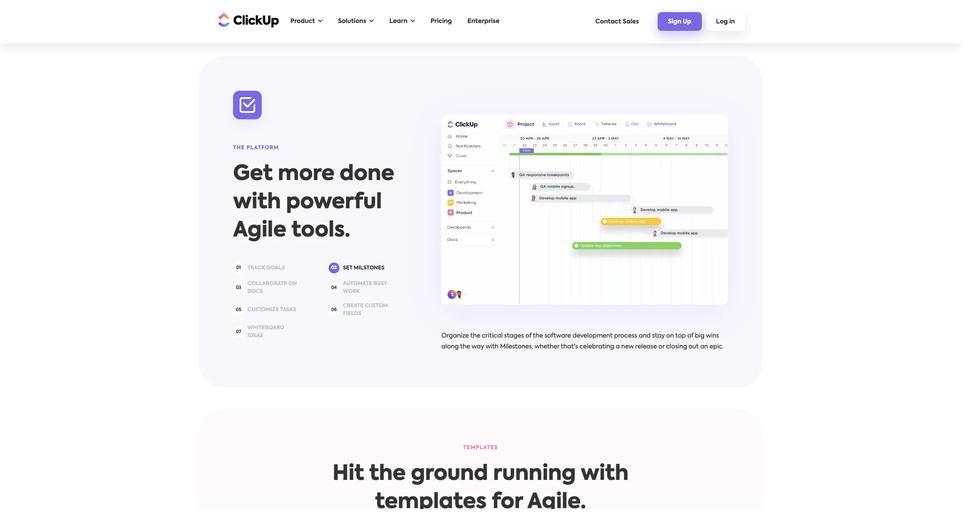 Task type: describe. For each thing, give the bounding box(es) containing it.
on
[[666, 333, 674, 339]]

track goals
[[247, 266, 285, 271]]

more
[[278, 164, 335, 185]]

in
[[730, 19, 735, 25]]

running
[[493, 464, 576, 485]]

sign up button
[[658, 12, 702, 31]]

out
[[689, 344, 699, 350]]

get
[[233, 164, 273, 185]]

automate busy work
[[343, 281, 387, 294]]

busy
[[374, 281, 387, 287]]

work
[[343, 289, 360, 294]]

log in link
[[706, 12, 746, 31]]

ideas
[[247, 334, 263, 339]]

pricing link
[[426, 13, 456, 30]]

the left "way"
[[460, 344, 470, 350]]

for
[[492, 492, 523, 509]]

that's
[[561, 344, 578, 350]]

an
[[701, 344, 708, 350]]

1 of from the left
[[526, 333, 532, 339]]

way
[[472, 344, 484, 350]]

customize tasks
[[247, 307, 296, 313]]

milestones,
[[500, 344, 533, 350]]

product button
[[286, 13, 327, 30]]

with inside the hit the ground running with templates for agile.
[[581, 464, 629, 485]]

product
[[290, 18, 315, 24]]

docs
[[247, 289, 263, 294]]

tools.
[[291, 221, 350, 241]]

a
[[616, 344, 620, 350]]

solutions button
[[334, 13, 378, 30]]

closing
[[666, 344, 687, 350]]

with inside get more done with powerful agile tools.
[[233, 192, 281, 213]]

development
[[573, 333, 613, 339]]

critical
[[482, 333, 503, 339]]

tasks
[[280, 307, 296, 313]]

contact sales
[[596, 18, 639, 25]]

learn button
[[385, 13, 419, 30]]

done
[[340, 164, 394, 185]]

goals
[[266, 266, 285, 271]]

create
[[343, 304, 364, 309]]

sign up
[[668, 19, 692, 25]]

or
[[659, 344, 665, 350]]

contact sales button
[[591, 14, 643, 29]]

new
[[622, 344, 634, 350]]

templates
[[463, 446, 498, 451]]

stages
[[504, 333, 524, 339]]

log
[[716, 19, 728, 25]]

milstones
[[354, 266, 385, 271]]

log in
[[716, 19, 735, 25]]

whiteboard
[[247, 326, 284, 331]]

platform
[[247, 146, 279, 151]]

hit the ground running with templates for agile.
[[333, 464, 629, 509]]

sign
[[668, 19, 681, 25]]

the up "way"
[[470, 333, 481, 339]]

hit
[[333, 464, 364, 485]]

ground
[[411, 464, 488, 485]]

on
[[288, 281, 297, 287]]

along
[[442, 344, 459, 350]]

whether
[[535, 344, 560, 350]]

customize
[[247, 307, 279, 313]]

organize
[[442, 333, 469, 339]]

get more done with powerful agile tools.
[[233, 164, 394, 241]]

custom
[[365, 304, 388, 309]]

stay
[[652, 333, 665, 339]]

big
[[695, 333, 705, 339]]

agile.
[[528, 492, 586, 509]]

organize the critical stages of the software development process and stay on top of big wins along the way with milestones, whether that's celebrating a new release or closing out an epic.
[[442, 333, 724, 350]]



Task type: locate. For each thing, give the bounding box(es) containing it.
whiteboard ideas
[[247, 326, 284, 339]]

of left big
[[688, 333, 694, 339]]

the up whether in the right bottom of the page
[[533, 333, 543, 339]]

celebrating
[[580, 344, 614, 350]]

with inside organize the critical stages of the software development process and stay on top of big wins along the way with milestones, whether that's celebrating a new release or closing out an epic.
[[486, 344, 499, 350]]

set milestones.png image
[[442, 115, 728, 305]]

1 horizontal spatial with
[[486, 344, 499, 350]]

contact
[[596, 18, 621, 25]]

create custom fields
[[343, 304, 388, 317]]

pricing
[[431, 18, 452, 24]]

top
[[676, 333, 686, 339]]

1 vertical spatial with
[[486, 344, 499, 350]]

the platform
[[233, 146, 279, 151]]

sales
[[623, 18, 639, 25]]

release
[[636, 344, 657, 350]]

software
[[545, 333, 571, 339]]

wins
[[706, 333, 719, 339]]

automate
[[343, 281, 372, 287]]

of
[[526, 333, 532, 339], [688, 333, 694, 339]]

the
[[470, 333, 481, 339], [533, 333, 543, 339], [460, 344, 470, 350], [369, 464, 406, 485]]

the right hit
[[369, 464, 406, 485]]

solutions
[[338, 18, 366, 24]]

1 horizontal spatial of
[[688, 333, 694, 339]]

collaborate
[[247, 281, 287, 287]]

and
[[639, 333, 651, 339]]

process
[[614, 333, 637, 339]]

powerful
[[286, 192, 382, 213]]

0 horizontal spatial of
[[526, 333, 532, 339]]

enterprise link
[[463, 13, 504, 30]]

set milstones
[[343, 266, 385, 271]]

track
[[247, 266, 265, 271]]

clickup image
[[216, 12, 279, 28]]

set
[[343, 266, 352, 271]]

2 vertical spatial with
[[581, 464, 629, 485]]

2 of from the left
[[688, 333, 694, 339]]

with
[[233, 192, 281, 213], [486, 344, 499, 350], [581, 464, 629, 485]]

of right stages
[[526, 333, 532, 339]]

0 horizontal spatial with
[[233, 192, 281, 213]]

epic.
[[710, 344, 724, 350]]

the inside the hit the ground running with templates for agile.
[[369, 464, 406, 485]]

agile
[[233, 221, 286, 241]]

0 vertical spatial with
[[233, 192, 281, 213]]

learn
[[389, 18, 408, 24]]

the
[[233, 146, 245, 151]]

collaborate on docs
[[247, 281, 297, 294]]

2 horizontal spatial with
[[581, 464, 629, 485]]

templates
[[375, 492, 487, 509]]

up
[[683, 19, 692, 25]]

enterprise
[[468, 18, 500, 24]]

fields
[[343, 311, 361, 317]]



Task type: vqa. For each thing, say whether or not it's contained in the screenshot.
brings your
no



